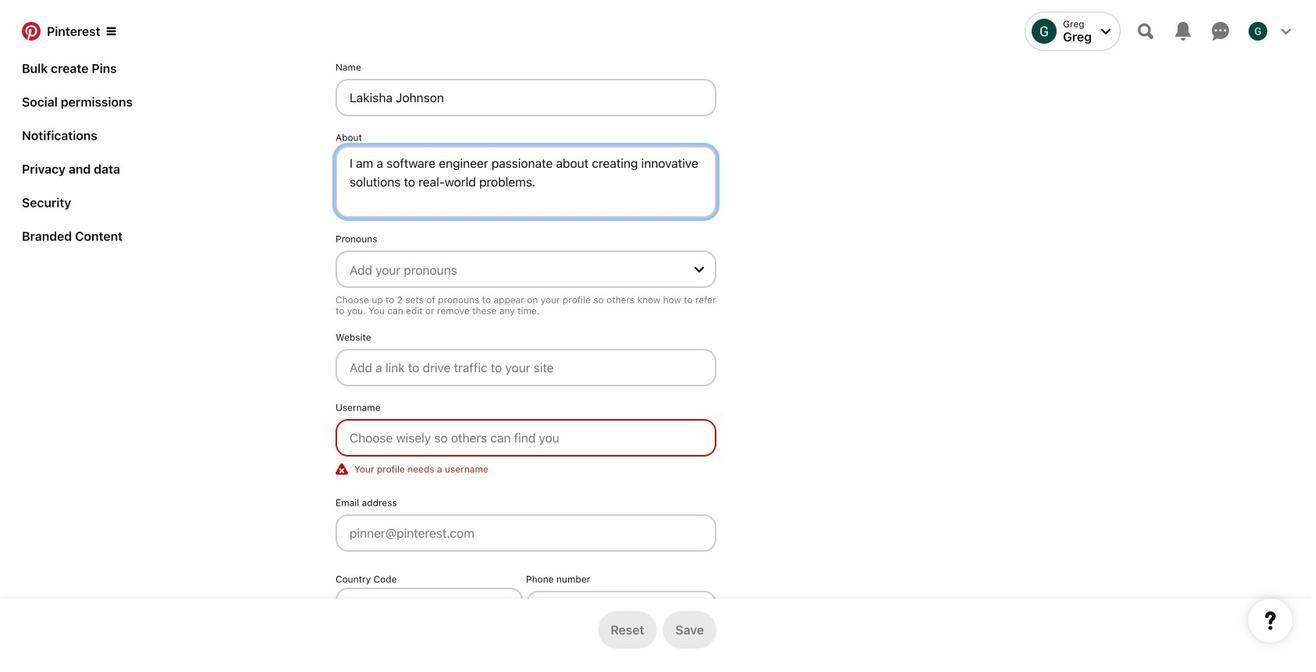 Task type: describe. For each thing, give the bounding box(es) containing it.
primary navigation header navigation
[[9, 3, 1303, 59]]

greg image
[[1250, 22, 1268, 41]]

pinterest image
[[22, 22, 41, 41]]

pinner@pinterest.com text field
[[336, 515, 717, 552]]

Choose wisely so others can find you text field
[[336, 419, 717, 457]]

Add a link to drive traffic to your site url field
[[336, 349, 717, 387]]

dynamic badge dropdown menu button image
[[107, 27, 116, 36]]

Add your pronouns text field
[[350, 257, 684, 283]]

Type your name text field
[[336, 79, 717, 116]]



Task type: locate. For each thing, give the bounding box(es) containing it.
list
[[16, 0, 172, 256]]

None field
[[330, 234, 723, 323]]

account switcher arrow icon image
[[1102, 27, 1111, 36]]

123-356-7890 text field
[[526, 591, 717, 629]]

greg image
[[1032, 19, 1057, 44]]

Tell your story text field
[[336, 146, 717, 218]]



Task type: vqa. For each thing, say whether or not it's contained in the screenshot.
The Save button
no



